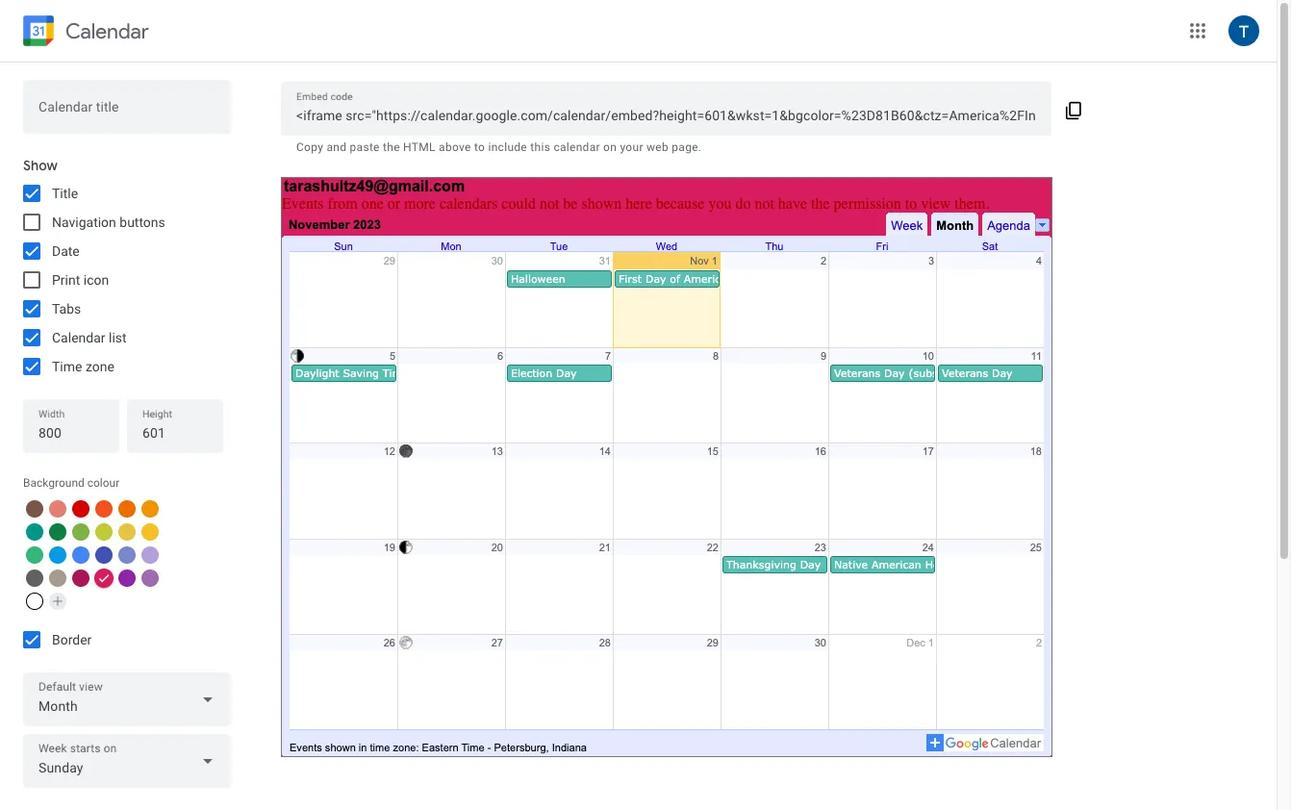 Task type: vqa. For each thing, say whether or not it's contained in the screenshot.
the Tomato 'menu item'
yes



Task type: describe. For each thing, give the bounding box(es) containing it.
above
[[439, 141, 471, 154]]

date
[[52, 244, 80, 259]]

beetroot menu item
[[72, 570, 90, 587]]

background
[[23, 476, 84, 490]]

sage menu item
[[26, 547, 43, 564]]

web
[[647, 141, 669, 154]]

blueberry menu item
[[95, 547, 113, 564]]

wisteria menu item
[[142, 547, 159, 564]]

citron menu item
[[118, 524, 136, 541]]

buttons
[[120, 215, 165, 230]]

basil menu item
[[49, 524, 66, 541]]

graphite menu item
[[26, 570, 43, 587]]

print icon
[[52, 272, 109, 288]]

content_copy button
[[1052, 86, 1097, 132]]

mango menu item
[[142, 501, 159, 518]]

add custom colour menu item
[[49, 593, 66, 610]]

colour
[[87, 476, 120, 490]]

birch menu item
[[49, 570, 66, 587]]

navigation buttons
[[52, 215, 165, 230]]

pumpkin menu item
[[118, 501, 136, 518]]

pistachio menu item
[[72, 524, 90, 541]]

paste
[[350, 141, 380, 154]]

time zone
[[52, 359, 114, 374]]

eucalyptus menu item
[[26, 524, 43, 541]]

your
[[620, 141, 644, 154]]

icon
[[83, 272, 109, 288]]

navigation
[[52, 215, 116, 230]]

on
[[604, 141, 617, 154]]

calendar list
[[52, 330, 127, 346]]

copy and paste the html above to include this calendar on your web page.
[[296, 141, 702, 154]]

to
[[475, 141, 485, 154]]

calendar colour menu item
[[26, 593, 43, 610]]

the
[[383, 141, 400, 154]]



Task type: locate. For each thing, give the bounding box(es) containing it.
avocado menu item
[[95, 524, 113, 541]]

include
[[488, 141, 528, 154]]

cocoa menu item
[[26, 501, 43, 518]]

calendar
[[65, 18, 149, 44], [52, 330, 105, 346]]

1 vertical spatial calendar
[[52, 330, 105, 346]]

title
[[52, 186, 78, 201]]

cobalt menu item
[[72, 547, 90, 564]]

tomato menu item
[[72, 501, 90, 518]]

banana menu item
[[142, 524, 159, 541]]

show
[[23, 157, 58, 174]]

cherry blossom menu item
[[94, 569, 114, 588]]

copy
[[296, 141, 324, 154]]

peacock menu item
[[49, 547, 66, 564]]

grape menu item
[[118, 570, 136, 587]]

this
[[531, 141, 551, 154]]

lavender menu item
[[118, 547, 136, 564]]

zone
[[86, 359, 114, 374]]

time
[[52, 359, 82, 374]]

border
[[52, 632, 92, 648]]

None field
[[23, 673, 231, 727], [23, 734, 231, 788], [23, 673, 231, 727], [23, 734, 231, 788]]

flamingo menu item
[[49, 501, 66, 518]]

tangerine menu item
[[95, 501, 113, 518]]

calendar link
[[19, 12, 149, 54]]

background colour
[[23, 476, 120, 490]]

print
[[52, 272, 80, 288]]

amethyst menu item
[[142, 570, 159, 587]]

0 vertical spatial calendar
[[65, 18, 149, 44]]

None text field
[[39, 100, 216, 127], [296, 102, 1037, 129], [39, 100, 216, 127], [296, 102, 1037, 129]]

list
[[109, 330, 127, 346]]

and
[[327, 141, 347, 154]]

calendar
[[554, 141, 601, 154]]

html
[[403, 141, 436, 154]]

tabs
[[52, 301, 81, 317]]

calendar for calendar
[[65, 18, 149, 44]]

calendar for calendar list
[[52, 330, 105, 346]]

None number field
[[39, 420, 104, 447], [142, 420, 208, 447], [39, 420, 104, 447], [142, 420, 208, 447]]

content_copy
[[1065, 101, 1085, 120]]

page.
[[672, 141, 702, 154]]



